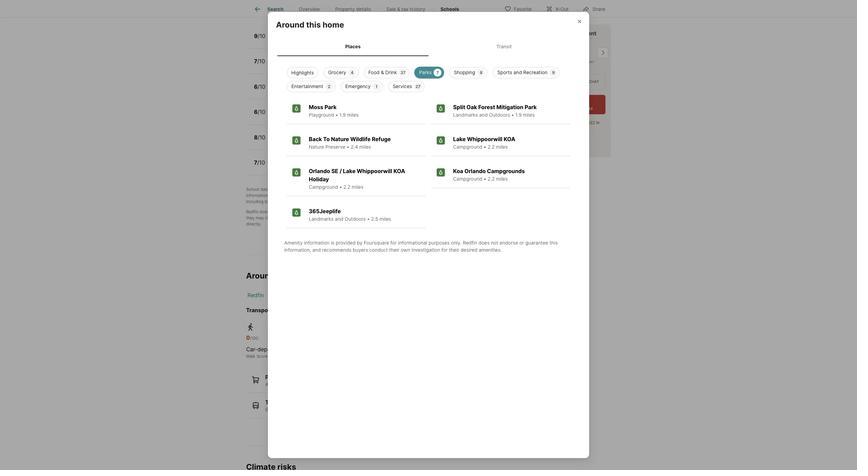 Task type: locate. For each thing, give the bounding box(es) containing it.
desired down only.
[[461, 247, 478, 253]]

0 horizontal spatial orlando
[[309, 168, 330, 175]]

step,
[[310, 193, 320, 198]]

schools tab
[[433, 1, 467, 17]]

transportation inside transit 03, 10, 11, 111, 407, 418, 42, 436s, 51, 612, groome transportation
[[380, 407, 413, 413]]

1 horizontal spatial buyers
[[415, 187, 428, 192]]

information up information,
[[304, 240, 330, 246]]

school data is provided by greatschools
[[246, 187, 325, 192]]

cornerstone charter academy high school charter, 8-12 • serves this home • 11.1mi
[[273, 106, 389, 119]]

nona
[[287, 131, 301, 138], [287, 157, 301, 163]]

list box
[[282, 64, 576, 92]]

2 6 from the top
[[254, 109, 258, 116]]

7 left parks
[[329, 382, 332, 388]]

be up contact
[[436, 210, 441, 215]]

0 horizontal spatial places
[[265, 374, 283, 381]]

2 horizontal spatial or
[[520, 240, 525, 246]]

transit for transit 03, 10, 11, 111, 407, 418, 42, 436s, 51, 612, groome transportation
[[265, 400, 284, 407]]

0 horizontal spatial buyers
[[353, 247, 368, 253]]

0 vertical spatial 6 /10
[[254, 83, 266, 90]]

0 vertical spatial koa
[[504, 136, 516, 143]]

0 horizontal spatial conduct
[[329, 193, 345, 198]]

not
[[270, 210, 277, 215], [296, 216, 303, 221], [491, 240, 499, 246]]

is down information.
[[331, 240, 335, 246]]

investigation down informational
[[412, 247, 441, 253]]

0 horizontal spatial investigation
[[365, 193, 390, 198]]

koa up determine at the top of the page
[[394, 168, 406, 175]]

transit inside transit 03, 10, 11, 111, 407, 418, 42, 436s, 51, 612, groome transportation
[[265, 400, 284, 407]]

desired inside the amenity information is provided by foursquare for informational purposes only. redfin does not endorse or guarantee this information, and recommends buyers conduct their own investigation for their desired amenities.
[[461, 247, 478, 253]]

2 nona from the top
[[287, 157, 301, 163]]

1 horizontal spatial koa
[[504, 136, 516, 143]]

to left verify
[[357, 216, 362, 221]]

1 horizontal spatial not
[[296, 216, 303, 221]]

school inside cornerstone charter academy high school charter, 8-12 • serves this home • 11.1mi
[[370, 106, 389, 113]]

1 horizontal spatial to
[[391, 193, 395, 198]]

first
[[301, 193, 309, 198]]

0 horizontal spatial be
[[332, 216, 337, 221]]

school inside the first step, and conduct their own investigation to determine their desired schools or school districts, including by contacting and visiting the schools themselves.
[[463, 193, 476, 198]]

as inside the , a nonprofit organization. redfin recommends buyers and renters use greatschools information and ratings as a
[[292, 193, 297, 198]]

7 /10 down 8 /10
[[254, 160, 265, 166]]

transportation down redfin link at the bottom
[[246, 307, 286, 314]]

own down organization.
[[356, 193, 364, 198]]

1 vertical spatial whippoorwill
[[357, 168, 393, 175]]

lake inside lake nona middle school public, 5-8 • nearby school • 3.1mi
[[273, 131, 286, 138]]

• right /
[[346, 164, 348, 170]]

1 7 /10 from the top
[[254, 58, 265, 65]]

• inside orlando se / lake whippoorwill koa holiday campground • 2.2 miles
[[340, 184, 342, 190]]

and inside school service boundaries are intended to be used as a reference only; they may change and are not
[[281, 216, 288, 221]]

0 vertical spatial tab list
[[246, 0, 473, 17]]

guarantee inside the amenity information is provided by foursquare for informational purposes only. redfin does not endorse or guarantee this information, and recommends buyers conduct their own investigation for their desired amenities.
[[526, 240, 549, 246]]

1 vertical spatial 5-
[[290, 139, 295, 144]]

amenity information is provided by foursquare for informational purposes only. redfin does not endorse or guarantee this information, and recommends buyers conduct their own investigation for their desired amenities.
[[285, 240, 558, 253]]

8-
[[293, 113, 298, 119]]

sale & tax history tab
[[379, 1, 433, 17]]

home right playground
[[335, 113, 347, 119]]

2 vertical spatial public,
[[273, 164, 288, 170]]

school down 1
[[370, 106, 389, 113]]

redfin link
[[248, 292, 264, 299]]

campgrounds
[[488, 168, 525, 175]]

around this home up moss park elementary school
[[276, 20, 344, 29]]

redfin
[[541, 30, 558, 37], [526, 120, 538, 125], [375, 187, 388, 192], [246, 210, 259, 215], [463, 240, 478, 246], [248, 292, 264, 299]]

2.2 inside koa orlando campgrounds campground • 2.2 miles
[[488, 176, 495, 182]]

home left 4.7mi
[[332, 164, 344, 170]]

school up 'guaranteed to be accurate. to verify school enrollment eligibility, contact the school district directly.'
[[353, 210, 366, 215]]

option
[[510, 74, 554, 90]]

recommends up determine at the top of the page
[[389, 187, 414, 192]]

lake inside lake whippoorwill koa campground • 2.2 miles
[[454, 136, 466, 143]]

1 vertical spatial to
[[431, 210, 435, 215]]

this inside the amenity information is provided by foursquare for informational purposes only. redfin does not endorse or guarantee this information, and recommends buyers conduct their own investigation for their desired amenities.
[[550, 240, 558, 246]]

serves right 8-
[[308, 113, 324, 119]]

lake right 8 /10
[[273, 131, 286, 138]]

03,
[[265, 407, 273, 413]]

12
[[298, 113, 303, 119], [295, 164, 300, 170]]

a inside school service boundaries are intended to be used as a reference only; they may change and are not
[[458, 210, 460, 215]]

0 horizontal spatial &
[[381, 70, 384, 75]]

by inside the first step, and conduct their own investigation to determine their desired schools or school districts, including by contacting and visiting the schools themselves.
[[265, 199, 270, 204]]

park inside moss park playground • 1.9 miles
[[325, 104, 337, 111]]

0 vertical spatial does
[[260, 210, 269, 215]]

cornerstone up 8-
[[273, 106, 307, 113]]

transit up sports
[[497, 43, 512, 49]]

public, down innovation
[[273, 88, 288, 94]]

holiday
[[309, 176, 329, 183]]

1 vertical spatial &
[[381, 70, 384, 75]]

• right 8-
[[304, 113, 307, 119]]

0 vertical spatial own
[[356, 193, 364, 198]]

1 vertical spatial buyers
[[353, 247, 368, 253]]

1 vertical spatial the
[[316, 199, 322, 204]]

0 horizontal spatial information
[[246, 193, 268, 198]]

1 vertical spatial outdoors
[[345, 216, 366, 222]]

be
[[436, 210, 441, 215], [332, 216, 337, 221]]

0 vertical spatial nona
[[287, 131, 301, 138]]

5-
[[290, 88, 295, 94], [290, 139, 295, 144]]

1 vertical spatial provided
[[336, 240, 356, 246]]

miles down boundaries
[[380, 216, 392, 222]]

0 vertical spatial by
[[293, 187, 298, 192]]

0 vertical spatial academy
[[308, 55, 333, 62]]

2 5- from the top
[[290, 139, 295, 144]]

way
[[351, 307, 363, 314]]

•
[[302, 62, 305, 68], [346, 62, 349, 68], [299, 88, 302, 94], [343, 88, 346, 94], [336, 112, 338, 118], [512, 112, 515, 118], [304, 113, 307, 119], [349, 113, 352, 119], [299, 139, 302, 144], [337, 139, 340, 144], [347, 144, 350, 150], [484, 144, 487, 150], [301, 164, 304, 170], [346, 164, 348, 170], [484, 176, 487, 182], [340, 184, 342, 190], [367, 216, 370, 222]]

1 vertical spatial nona
[[287, 157, 301, 163]]

recommends inside the , a nonprofit organization. redfin recommends buyers and renters use greatschools information and ratings as a
[[389, 187, 414, 192]]

/10 for cornerstone academy charter
[[257, 58, 265, 65]]

endorse down contacting
[[278, 210, 294, 215]]

cornerstone for cornerstone charter academy high school
[[273, 106, 307, 113]]

1 vertical spatial 4
[[265, 382, 269, 388]]

not down redfin does not endorse or guarantee this information.
[[296, 216, 303, 221]]

charter inside cornerstone academy charter charter, k-8 • serves this home • 11.1mi
[[335, 55, 355, 62]]

greatschools up step,
[[299, 187, 325, 192]]

0 vertical spatial to
[[324, 136, 330, 143]]

0 horizontal spatial to
[[327, 216, 331, 221]]

district
[[467, 216, 480, 221]]

conduct down nonprofit
[[329, 193, 345, 198]]

1 horizontal spatial moss
[[309, 104, 324, 111]]

12 up school data is provided by greatschools
[[295, 164, 300, 170]]

2 charter, from the top
[[273, 113, 292, 119]]

2 horizontal spatial to
[[431, 210, 435, 215]]

• up grocery
[[346, 62, 349, 68]]

®
[[268, 354, 271, 359]]

amenities.
[[479, 247, 502, 253]]

1 vertical spatial middle
[[302, 131, 320, 138]]

0 vertical spatial desired
[[427, 193, 441, 198]]

1 vertical spatial by
[[265, 199, 270, 204]]

2 vertical spatial by
[[357, 240, 363, 246]]

6 /10 for cornerstone
[[254, 109, 266, 116]]

home inside cornerstone charter academy high school charter, 8-12 • serves this home • 11.1mi
[[335, 113, 347, 119]]

moss right 9 /10
[[273, 30, 288, 36]]

public, left 9-
[[273, 164, 288, 170]]

a right with
[[537, 30, 540, 37]]

park for elementary
[[289, 30, 301, 36]]

to
[[324, 136, 330, 143], [357, 216, 362, 221]]

0 vertical spatial charter,
[[273, 62, 292, 68]]

0 vertical spatial 2.2
[[488, 144, 495, 150]]

& right the food
[[381, 70, 384, 75]]

0 vertical spatial around this home
[[276, 20, 344, 29]]

not inside the amenity information is provided by foursquare for informational purposes only. redfin does not endorse or guarantee this information, and recommends buyers conduct their own investigation for their desired amenities.
[[491, 240, 499, 246]]

the inside in the last 30 days
[[526, 126, 532, 132]]

charter down innovation middle public, 5-8 • serves this home • 1.9mi
[[308, 106, 329, 113]]

0 vertical spatial 6
[[254, 83, 258, 90]]

tab list containing places
[[276, 37, 582, 56]]

determine
[[396, 193, 416, 198]]

2 cornerstone from the top
[[273, 106, 307, 113]]

and left renters
[[429, 187, 437, 192]]

6 /10
[[254, 83, 266, 90], [254, 109, 266, 116]]

1 vertical spatial is
[[331, 240, 335, 246]]

campground down the holiday
[[309, 184, 338, 190]]

1 5- from the top
[[290, 88, 295, 94]]

ratings
[[278, 193, 291, 198]]

desired inside the first step, and conduct their own investigation to determine their desired schools or school districts, including by contacting and visiting the schools themselves.
[[427, 193, 441, 198]]

2 vertical spatial to
[[327, 216, 331, 221]]

own inside the first step, and conduct their own investigation to determine their desired schools or school districts, including by contacting and visiting the schools themselves.
[[356, 193, 364, 198]]

endorse inside the amenity information is provided by foursquare for informational purposes only. redfin does not endorse or guarantee this information, and recommends buyers conduct their own investigation for their desired amenities.
[[500, 240, 519, 246]]

cornerstone for cornerstone academy charter
[[273, 55, 307, 62]]

split oak forest mitigation park landmarks and outdoors • 1.9 miles
[[454, 104, 537, 118]]

51,
[[343, 407, 349, 413]]

cornerstone inside cornerstone charter academy high school charter, 8-12 • serves this home • 11.1mi
[[273, 106, 307, 113]]

0 vertical spatial around
[[276, 20, 305, 29]]

video
[[577, 80, 589, 84]]

4
[[351, 70, 354, 75], [265, 382, 269, 388]]

schools
[[442, 193, 457, 198], [323, 199, 338, 204]]

property details
[[336, 6, 371, 12]]

1 horizontal spatial &
[[398, 6, 401, 12]]

as right used
[[453, 210, 457, 215]]

2 7 /10 from the top
[[254, 160, 265, 166]]

nona inside lake nona middle school public, 5-8 • nearby school • 3.1mi
[[287, 131, 301, 138]]

around this home inside dialog
[[276, 20, 344, 29]]

6 /10 for innovation
[[254, 83, 266, 90]]

1 vertical spatial information
[[304, 240, 330, 246]]

&
[[398, 6, 401, 12], [381, 70, 384, 75]]

public, for lake nona high school
[[273, 164, 288, 170]]

charter down the places tab at the top of the page
[[335, 55, 355, 62]]

42,
[[319, 407, 327, 413]]

6 /10 up 8 /10
[[254, 109, 266, 116]]

0 vertical spatial conduct
[[329, 193, 345, 198]]

1.9 right playground
[[340, 112, 346, 118]]

around
[[276, 20, 305, 29], [246, 272, 275, 281]]

9 down search link
[[254, 33, 258, 39]]

charter,
[[273, 62, 292, 68], [273, 113, 292, 119]]

1 public, from the top
[[273, 88, 288, 94]]

recommends down accurate.
[[322, 247, 352, 253]]

serves inside cornerstone academy charter charter, k-8 • serves this home • 11.1mi
[[306, 62, 321, 68]]

academy down 1.9mi
[[330, 106, 355, 113]]

districts,
[[477, 193, 494, 198]]

own down informational
[[401, 247, 411, 253]]

high down 1.9mi
[[357, 106, 369, 113]]

0 vertical spatial outdoors
[[490, 112, 511, 118]]

serves inside lake nona high school public, 9-12 • serves this home • 4.7mi
[[305, 164, 321, 170]]

moss
[[273, 30, 288, 36], [309, 104, 324, 111]]

, a nonprofit organization. redfin recommends buyers and renters use greatschools information and ratings as a
[[246, 187, 487, 198]]

• inside 365jeeplife landmarks and outdoors • 2.5 miles
[[367, 216, 370, 222]]

high
[[357, 106, 369, 113], [302, 157, 315, 163]]

1 horizontal spatial 9
[[553, 70, 555, 75]]

0 vertical spatial landmarks
[[454, 112, 478, 118]]

charter, left k-
[[273, 62, 292, 68]]

1 horizontal spatial as
[[453, 210, 457, 215]]

sale
[[387, 6, 396, 12]]

3 public, from the top
[[273, 164, 288, 170]]

previous image
[[508, 47, 519, 58]]

home up grocery
[[332, 62, 345, 68]]

orlando
[[309, 168, 330, 175], [465, 168, 486, 175]]

overview tab
[[292, 1, 328, 17]]

to inside the first step, and conduct their own investigation to determine their desired schools or school districts, including by contacting and visiting the schools themselves.
[[391, 193, 395, 198]]

whippoorwill up organization.
[[357, 168, 393, 175]]

• inside lake whippoorwill koa campground • 2.2 miles
[[484, 144, 487, 150]]

emergency
[[346, 83, 371, 89]]

0 horizontal spatial transportation
[[246, 307, 286, 314]]

1 horizontal spatial landmarks
[[454, 112, 478, 118]]

1 vertical spatial transportation
[[380, 407, 413, 413]]

9 for 9 /10
[[254, 33, 258, 39]]

miles down "wildlife"
[[360, 144, 371, 150]]

greatschools summary rating
[[246, 9, 315, 15]]

and inside split oak forest mitigation park landmarks and outdoors • 1.9 miles
[[480, 112, 488, 118]]

2
[[328, 84, 331, 89]]

charter, inside cornerstone academy charter charter, k-8 • serves this home • 11.1mi
[[273, 62, 292, 68]]

reference
[[462, 210, 480, 215]]

1 horizontal spatial tour
[[558, 80, 569, 84]]

& left tax
[[398, 6, 401, 12]]

lake whippoorwill koa campground • 2.2 miles
[[454, 136, 516, 150]]

their
[[346, 193, 355, 198], [417, 193, 426, 198], [390, 247, 400, 253], [450, 247, 460, 253]]

for down purposes
[[442, 247, 448, 253]]

a left the reference
[[458, 210, 460, 215]]

0 vertical spatial 7 /10
[[254, 58, 265, 65]]

11.1mi down the places tab at the top of the page
[[350, 62, 363, 68]]

parks
[[333, 382, 346, 388]]

campground inside lake whippoorwill koa campground • 2.2 miles
[[454, 144, 483, 150]]

0 vertical spatial 4
[[351, 70, 354, 75]]

buyers inside the , a nonprofit organization. redfin recommends buyers and renters use greatschools information and ratings as a
[[415, 187, 428, 192]]

/10 for lake nona middle school
[[258, 134, 266, 141]]

1 vertical spatial 11.1mi
[[353, 113, 365, 119]]

2 1.9 from the left
[[516, 112, 522, 118]]

tour
[[510, 30, 523, 37], [558, 80, 569, 84]]

including
[[246, 199, 264, 204]]

1 horizontal spatial 4
[[351, 70, 354, 75]]

0 vertical spatial transit
[[497, 43, 512, 49]]

and down , on the left
[[321, 193, 328, 198]]

miles inside lake whippoorwill koa campground • 2.2 miles
[[497, 144, 508, 150]]

2 6 /10 from the top
[[254, 109, 266, 116]]

places up groceries,
[[265, 374, 283, 381]]

0 vertical spatial tour
[[510, 30, 523, 37]]

investigation
[[365, 193, 390, 198], [412, 247, 441, 253]]

transportation right the groome
[[380, 407, 413, 413]]

7 down 9 /10
[[254, 58, 257, 65]]

transit
[[497, 43, 512, 49], [265, 400, 284, 407]]

1 horizontal spatial provided
[[336, 240, 356, 246]]

4 up emergency
[[351, 70, 354, 75]]

1 vertical spatial 6
[[254, 109, 258, 116]]

school down service
[[375, 216, 388, 221]]

chat
[[590, 80, 600, 84]]

0 vertical spatial 12
[[298, 113, 303, 119]]

tab list containing search
[[246, 0, 473, 17]]

does
[[260, 210, 269, 215], [479, 240, 490, 246]]

whippoorwill down split oak forest mitigation park landmarks and outdoors • 1.9 miles
[[467, 136, 503, 143]]

next available: tomorrow at 9:00 am button
[[510, 95, 606, 115]]

parks
[[420, 70, 432, 75]]

0 vertical spatial 11.1mi
[[350, 62, 363, 68]]

1 vertical spatial conduct
[[370, 247, 388, 253]]

landmarks
[[454, 112, 478, 118], [309, 216, 334, 222]]

7 /10
[[254, 58, 265, 65], [254, 160, 265, 166]]

1 horizontal spatial 1.9
[[516, 112, 522, 118]]

1 vertical spatial cornerstone
[[273, 106, 307, 113]]

1 vertical spatial 9
[[553, 70, 555, 75]]

places inside the places tab
[[346, 43, 361, 49]]

middle
[[303, 80, 321, 87], [302, 131, 320, 138]]

1 6 from the top
[[254, 83, 258, 90]]

nature
[[331, 136, 349, 143], [309, 144, 324, 150]]

or inside the amenity information is provided by foursquare for informational purposes only. redfin does not endorse or guarantee this information, and recommends buyers conduct their own investigation for their desired amenities.
[[520, 240, 525, 246]]

miles down next
[[524, 112, 535, 118]]

1 orlando from the left
[[309, 168, 330, 175]]

0 horizontal spatial to
[[324, 136, 330, 143]]

out
[[561, 6, 569, 12]]

tab list inside "around this home" dialog
[[276, 37, 582, 56]]

lake for lake nona high school
[[273, 157, 286, 163]]

lake inside orlando se / lake whippoorwill koa holiday campground • 2.2 miles
[[343, 168, 356, 175]]

nona inside lake nona high school public, 9-12 • serves this home • 4.7mi
[[287, 157, 301, 163]]

places inside places 4 groceries, 36 restaurants, 7 parks
[[265, 374, 283, 381]]

7 /10 for lake
[[254, 160, 265, 166]]

redfin inside the amenity information is provided by foursquare for informational purposes only. redfin does not endorse or guarantee this information, and recommends buyers conduct their own investigation for their desired amenities.
[[463, 240, 478, 246]]

provided inside the amenity information is provided by foursquare for informational purposes only. redfin does not endorse or guarantee this information, and recommends buyers conduct their own investigation for their desired amenities.
[[336, 240, 356, 246]]

to left determine at the top of the page
[[391, 193, 395, 198]]

0 horizontal spatial around
[[246, 272, 275, 281]]

miles down campgrounds
[[497, 176, 508, 182]]

2.2 up koa orlando campgrounds campground • 2.2 miles
[[488, 144, 495, 150]]

27
[[416, 84, 421, 89]]

11.1mi
[[350, 62, 363, 68], [353, 113, 365, 119]]

the inside the first step, and conduct their own investigation to determine their desired schools or school districts, including by contacting and visiting the schools themselves.
[[316, 199, 322, 204]]

serves inside innovation middle public, 5-8 • serves this home • 1.9mi
[[303, 88, 319, 94]]

1 horizontal spatial guarantee
[[526, 240, 549, 246]]

4 left groceries,
[[265, 382, 269, 388]]

1 horizontal spatial transit
[[497, 43, 512, 49]]

0 vertical spatial whippoorwill
[[467, 136, 503, 143]]

8 inside cornerstone academy charter charter, k-8 • serves this home • 11.1mi
[[298, 62, 301, 68]]

lake inside lake nona high school public, 9-12 • serves this home • 4.7mi
[[273, 157, 286, 163]]

home up the elementary
[[323, 20, 344, 29]]

2 public, from the top
[[273, 139, 288, 144]]

cornerstone inside cornerstone academy charter charter, k-8 • serves this home • 11.1mi
[[273, 55, 307, 62]]

6 for innovation
[[254, 83, 258, 90]]

1 horizontal spatial investigation
[[412, 247, 441, 253]]

around this home dialog
[[268, 12, 590, 459]]

nona down 8-
[[287, 131, 301, 138]]

1
[[376, 84, 378, 89]]

0 vertical spatial &
[[398, 6, 401, 12]]

next
[[523, 106, 532, 111]]

/10 for lake nona high school
[[257, 160, 265, 166]]

1 vertical spatial 2.2
[[488, 176, 495, 182]]

2 horizontal spatial by
[[357, 240, 363, 246]]

1 horizontal spatial transportation
[[380, 407, 413, 413]]

1 1.9 from the left
[[340, 112, 346, 118]]

around this home
[[276, 20, 344, 29], [246, 272, 314, 281]]

9
[[254, 33, 258, 39], [553, 70, 555, 75]]

1 vertical spatial transit
[[265, 400, 284, 407]]

tab list
[[246, 0, 473, 17], [276, 37, 582, 56]]

and down "forest"
[[480, 112, 488, 118]]

miles inside orlando se / lake whippoorwill koa holiday campground • 2.2 miles
[[352, 184, 364, 190]]

provided down accurate.
[[336, 240, 356, 246]]

high down nearby
[[302, 157, 315, 163]]

middle inside lake nona middle school public, 5-8 • nearby school • 3.1mi
[[302, 131, 320, 138]]

campground up koa
[[454, 144, 483, 150]]

school service boundaries are intended to be used as a reference only; they may change and are not
[[246, 210, 490, 221]]

2 orlando from the left
[[465, 168, 486, 175]]

and up contacting
[[269, 193, 277, 198]]

moss for moss park playground • 1.9 miles
[[309, 104, 324, 111]]

0 vertical spatial campground
[[454, 144, 483, 150]]

entertainment
[[292, 83, 324, 89]]

7 right parks
[[437, 70, 439, 75]]

school
[[321, 139, 336, 144], [463, 193, 476, 198], [375, 216, 388, 221], [453, 216, 466, 221]]

is for data
[[270, 187, 274, 192]]

1 nona from the top
[[287, 131, 301, 138]]

park right mitigation
[[525, 104, 537, 111]]

public, right 8 /10
[[273, 139, 288, 144]]

endorse up amenities.
[[500, 240, 519, 246]]

nature down back
[[309, 144, 324, 150]]

1 vertical spatial are
[[289, 216, 295, 221]]

orlando up the holiday
[[309, 168, 330, 175]]

1 vertical spatial places
[[265, 374, 283, 381]]

places for places 4 groceries, 36 restaurants, 7 parks
[[265, 374, 283, 381]]

• left 2.4
[[347, 144, 350, 150]]

1 vertical spatial to
[[357, 216, 362, 221]]

and inside the amenity information is provided by foursquare for informational purposes only. redfin does not endorse or guarantee this information, and recommends buyers conduct their own investigation for their desired amenities.
[[313, 247, 321, 253]]

information up including
[[246, 193, 268, 198]]

1 cornerstone from the top
[[273, 55, 307, 62]]

1 6 /10 from the top
[[254, 83, 266, 90]]

are down redfin does not endorse or guarantee this information.
[[289, 216, 295, 221]]

cornerstone
[[273, 55, 307, 62], [273, 106, 307, 113]]

is
[[270, 187, 274, 192], [331, 240, 335, 246]]

1 vertical spatial charter,
[[273, 113, 292, 119]]

0 vertical spatial transportation
[[246, 307, 286, 314]]

the inside 'guaranteed to be accurate. to verify school enrollment eligibility, contact the school district directly.'
[[446, 216, 452, 221]]

middle inside innovation middle public, 5-8 • serves this home • 1.9mi
[[303, 80, 321, 87]]

0 horizontal spatial nature
[[309, 144, 324, 150]]

• up districts,
[[484, 176, 487, 182]]

enrollment
[[389, 216, 410, 221]]

0 vertical spatial 9
[[254, 33, 258, 39]]

as
[[292, 193, 297, 198], [453, 210, 457, 215]]

forest
[[479, 104, 496, 111]]

1.9 inside moss park playground • 1.9 miles
[[340, 112, 346, 118]]

list box containing grocery
[[282, 64, 576, 92]]

2 horizontal spatial not
[[491, 240, 499, 246]]

tour left via
[[558, 80, 569, 84]]

2.2 inside orlando se / lake whippoorwill koa holiday campground • 2.2 miles
[[344, 184, 351, 190]]

public, inside lake nona high school public, 9-12 • serves this home • 4.7mi
[[273, 164, 288, 170]]

1 charter, from the top
[[273, 62, 292, 68]]

to right back
[[324, 136, 330, 143]]

landmarks down the oak on the right
[[454, 112, 478, 118]]

6 left innovation
[[254, 83, 258, 90]]

None button
[[515, 38, 542, 68], [545, 39, 572, 67], [515, 38, 542, 68], [545, 39, 572, 67]]

may
[[256, 216, 264, 221]]

wildlife
[[351, 136, 371, 143]]

intended
[[413, 210, 430, 215]]

transit tab
[[429, 38, 580, 55]]

boundaries
[[383, 210, 404, 215]]

1 vertical spatial high
[[302, 157, 315, 163]]

park for playground
[[325, 104, 337, 111]]

schools up 365jeeplife
[[323, 199, 338, 204]]

around down summary
[[276, 20, 305, 29]]

orlando inside orlando se / lake whippoorwill koa holiday campground • 2.2 miles
[[309, 168, 330, 175]]

9 /10
[[254, 33, 266, 39]]

34
[[561, 120, 566, 125]]

park down summary
[[289, 30, 301, 36]]

information inside the amenity information is provided by foursquare for informational purposes only. redfin does not endorse or guarantee this information, and recommends buyers conduct their own investigation for their desired amenities.
[[304, 240, 330, 246]]

8 inside "around this home" dialog
[[480, 70, 483, 75]]

11,
[[282, 407, 287, 413]]



Task type: vqa. For each thing, say whether or not it's contained in the screenshot.
Parks
yes



Task type: describe. For each thing, give the bounding box(es) containing it.
tour via video chat list box
[[510, 74, 606, 90]]

visiting
[[301, 199, 315, 204]]

1.9 inside split oak forest mitigation park landmarks and outdoors • 1.9 miles
[[516, 112, 522, 118]]

a right , on the left
[[327, 187, 329, 192]]

playground
[[309, 112, 334, 118]]

charter inside cornerstone charter academy high school charter, 8-12 • serves this home • 11.1mi
[[308, 106, 329, 113]]

guaranteed
[[304, 216, 326, 221]]

overview
[[299, 6, 320, 12]]

11.1mi inside cornerstone academy charter charter, k-8 • serves this home • 11.1mi
[[350, 62, 363, 68]]

/10 for cornerstone charter academy high school
[[258, 109, 266, 116]]

landmarks inside split oak forest mitigation park landmarks and outdoors • 1.9 miles
[[454, 112, 478, 118]]

back
[[309, 136, 322, 143]]

service
[[367, 210, 381, 215]]

next image
[[598, 47, 609, 58]]

1.9mi
[[347, 88, 359, 94]]

does inside the amenity information is provided by foursquare for informational purposes only. redfin does not endorse or guarantee this information, and recommends buyers conduct their own investigation for their desired amenities.
[[479, 240, 490, 246]]

am
[[587, 106, 593, 111]]

eligibility,
[[411, 216, 429, 221]]

mitigation
[[497, 104, 524, 111]]

innovation
[[273, 80, 301, 87]]

themselves.
[[339, 199, 362, 204]]

1 vertical spatial nature
[[309, 144, 324, 150]]

0 horizontal spatial greatschools
[[246, 9, 277, 15]]

informational
[[398, 240, 428, 246]]

own inside the amenity information is provided by foursquare for informational purposes only. redfin does not endorse or guarantee this information, and recommends buyers conduct their own investigation for their desired amenities.
[[401, 247, 411, 253]]

agents
[[540, 120, 553, 125]]

1 horizontal spatial greatschools
[[299, 187, 325, 192]]

campground inside orlando se / lake whippoorwill koa holiday campground • 2.2 miles
[[309, 184, 338, 190]]

groome
[[361, 407, 379, 413]]

sports
[[498, 70, 513, 75]]

& for food
[[381, 70, 384, 75]]

a left the first
[[298, 193, 300, 198]]

redfin agents led 34 tours
[[526, 120, 579, 125]]

in the last 30 days
[[526, 120, 600, 132]]

moss park elementary school
[[273, 30, 352, 36]]

groceries,
[[270, 382, 292, 388]]

restaurants,
[[301, 382, 328, 388]]

academy inside cornerstone charter academy high school charter, 8-12 • serves this home • 11.1mi
[[330, 106, 355, 113]]

• inside koa orlando campgrounds campground • 2.2 miles
[[484, 176, 487, 182]]

places tab
[[278, 38, 429, 55]]

saturday
[[577, 60, 596, 64]]

provided for data
[[275, 187, 292, 192]]

redfin inside the , a nonprofit organization. redfin recommends buyers and renters use greatschools information and ratings as a
[[375, 187, 388, 192]]

search link
[[254, 5, 284, 13]]

/10 for innovation middle
[[258, 83, 266, 90]]

2.4
[[351, 144, 358, 150]]

0 horizontal spatial are
[[289, 216, 295, 221]]

food & drink 37
[[369, 70, 406, 75]]

conduct inside the first step, and conduct their own investigation to determine their desired schools or school districts, including by contacting and visiting the schools themselves.
[[329, 193, 345, 198]]

koa orlando campgrounds campground • 2.2 miles
[[454, 168, 525, 182]]

around inside dialog
[[276, 20, 305, 29]]

9 for 9
[[553, 70, 555, 75]]

school inside school service boundaries are intended to be used as a reference only; they may change and are not
[[353, 210, 366, 215]]

x-out
[[556, 6, 569, 12]]

change
[[265, 216, 280, 221]]

nona for middle
[[287, 131, 301, 138]]

school up the places tab at the top of the page
[[334, 30, 352, 36]]

12 inside cornerstone charter academy high school charter, 8-12 • serves this home • 11.1mi
[[298, 113, 303, 119]]

drink
[[386, 70, 397, 75]]

nonprofit
[[330, 187, 348, 192]]

• left 1.9mi
[[343, 88, 346, 94]]

to inside back to nature wildlife refuge nature preserve • 2.4 miles
[[324, 136, 330, 143]]

high inside lake nona high school public, 9-12 • serves this home • 4.7mi
[[302, 157, 315, 163]]

12 inside lake nona high school public, 9-12 • serves this home • 4.7mi
[[295, 164, 300, 170]]

school inside lake nona high school public, 9-12 • serves this home • 4.7mi
[[316, 157, 334, 163]]

nearby
[[303, 139, 319, 144]]

32832
[[583, 120, 596, 125]]

near
[[287, 307, 300, 314]]

1 vertical spatial around this home
[[246, 272, 314, 281]]

refuge
[[372, 136, 391, 143]]

favorite
[[514, 6, 532, 12]]

contact
[[430, 216, 445, 221]]

4.7mi
[[350, 164, 362, 170]]

next available: tomorrow at 9:00 am
[[523, 106, 593, 111]]

campground for orlando
[[454, 176, 483, 182]]

first step, and conduct their own investigation to determine their desired schools or school districts, including by contacting and visiting the schools themselves.
[[246, 193, 494, 204]]

share button
[[578, 2, 612, 16]]

verify
[[363, 216, 374, 221]]

conduct inside the amenity information is provided by foursquare for informational purposes only. redfin does not endorse or guarantee this information, and recommends buyers conduct their own investigation for their desired amenities.
[[370, 247, 388, 253]]

whippoorwill inside orlando se / lake whippoorwill koa holiday campground • 2.2 miles
[[357, 168, 393, 175]]

school inside lake nona middle school public, 5-8 • nearby school • 3.1mi
[[321, 139, 336, 144]]

moss for moss park elementary school
[[273, 30, 288, 36]]

koa inside lake whippoorwill koa campground • 2.2 miles
[[504, 136, 516, 143]]

or inside the first step, and conduct their own investigation to determine their desired schools or school districts, including by contacting and visiting the schools themselves.
[[458, 193, 462, 198]]

407,
[[298, 407, 307, 413]]

miles inside koa orlando campgrounds campground • 2.2 miles
[[497, 176, 508, 182]]

information.
[[329, 210, 352, 215]]

miles inside back to nature wildlife refuge nature preserve • 2.4 miles
[[360, 144, 371, 150]]

information inside the , a nonprofit organization. redfin recommends buyers and renters use greatschools information and ratings as a
[[246, 193, 268, 198]]

information,
[[285, 247, 311, 253]]

school down the reference
[[453, 216, 466, 221]]

/
[[340, 168, 342, 175]]

miles inside moss park playground • 1.9 miles
[[347, 112, 359, 118]]

x-out button
[[541, 2, 575, 16]]

food
[[369, 70, 380, 75]]

high inside cornerstone charter academy high school charter, 8-12 • serves this home • 11.1mi
[[357, 106, 369, 113]]

investigation inside the amenity information is provided by foursquare for informational purposes only. redfin does not endorse or guarantee this information, and recommends buyers conduct their own investigation for their desired amenities.
[[412, 247, 441, 253]]

school inside lake nona middle school public, 5-8 • nearby school • 3.1mi
[[322, 131, 340, 138]]

investigation inside the first step, and conduct their own investigation to determine their desired schools or school districts, including by contacting and visiting the schools themselves.
[[365, 193, 390, 198]]

organization.
[[349, 187, 374, 192]]

whippoorwill inside lake whippoorwill koa campground • 2.2 miles
[[467, 136, 503, 143]]

tour for tour with a redfin premier agent
[[510, 30, 523, 37]]

rating
[[301, 9, 315, 15]]

miles inside 365jeeplife landmarks and outdoors • 2.5 miles
[[380, 216, 392, 222]]

tour with a redfin premier agent
[[510, 30, 597, 37]]

places for places
[[346, 43, 361, 49]]

6 for cornerstone
[[254, 109, 258, 116]]

0 horizontal spatial guarantee
[[300, 210, 320, 215]]

0 horizontal spatial does
[[260, 210, 269, 215]]

list box inside "around this home" dialog
[[282, 64, 576, 92]]

1 horizontal spatial schools
[[442, 193, 457, 198]]

public, for lake nona middle school
[[273, 139, 288, 144]]

5- inside innovation middle public, 5-8 • serves this home • 1.9mi
[[290, 88, 295, 94]]

home inside dialog
[[323, 20, 344, 29]]

• inside back to nature wildlife refuge nature preserve • 2.4 miles
[[347, 144, 350, 150]]

they
[[246, 216, 255, 221]]

• up "wildlife"
[[349, 113, 352, 119]]

11.1mi inside cornerstone charter academy high school charter, 8-12 • serves this home • 11.1mi
[[353, 113, 365, 119]]

elementary
[[302, 30, 333, 36]]

outdoors inside split oak forest mitigation park landmarks and outdoors • 1.9 miles
[[490, 112, 511, 118]]

0 vertical spatial nature
[[331, 136, 349, 143]]

innovation middle public, 5-8 • serves this home • 1.9mi
[[273, 80, 359, 94]]

search
[[268, 6, 284, 12]]

guaranteed to be accurate. to verify school enrollment eligibility, contact the school district directly.
[[246, 216, 480, 227]]

10330
[[301, 307, 318, 314]]

tour for tour via video chat
[[558, 80, 569, 84]]

their down informational
[[390, 247, 400, 253]]

campground for whippoorwill
[[454, 144, 483, 150]]

is for information
[[331, 240, 335, 246]]

transit 03, 10, 11, 111, 407, 418, 42, 436s, 51, 612, groome transportation
[[265, 400, 413, 413]]

4 inside list box
[[351, 70, 354, 75]]

home inside innovation middle public, 5-8 • serves this home • 1.9mi
[[330, 88, 342, 94]]

academy inside cornerstone academy charter charter, k-8 • serves this home • 11.1mi
[[308, 55, 333, 62]]

8 inside lake nona middle school public, 5-8 • nearby school • 3.1mi
[[295, 139, 298, 144]]

• left 3.1mi
[[337, 139, 340, 144]]

8 /10
[[254, 134, 266, 141]]

back to nature wildlife refuge nature preserve • 2.4 miles
[[309, 136, 391, 150]]

be inside 'guaranteed to be accurate. to verify school enrollment eligibility, contact the school district directly.'
[[332, 216, 337, 221]]

0 vertical spatial endorse
[[278, 210, 294, 215]]

via
[[570, 80, 576, 84]]

preserve
[[326, 144, 346, 150]]

1 vertical spatial for
[[442, 247, 448, 253]]

by for amenity information is provided by foursquare for informational purposes only. redfin does not endorse or guarantee this information, and recommends buyers conduct their own investigation for their desired amenities.
[[357, 240, 363, 246]]

0 horizontal spatial or
[[295, 210, 299, 215]]

provided for information
[[336, 240, 356, 246]]

around this home element
[[276, 12, 353, 30]]

& for sale
[[398, 6, 401, 12]]

7 /10 for cornerstone
[[254, 58, 265, 65]]

0 vertical spatial are
[[405, 210, 412, 215]]

0 horizontal spatial not
[[270, 210, 277, 215]]

places 4 groceries, 36 restaurants, 7 parks
[[265, 374, 346, 388]]

lake for lake whippoorwill koa
[[454, 136, 466, 143]]

and inside 365jeeplife landmarks and outdoors • 2.5 miles
[[335, 216, 344, 222]]

• up 'highlights'
[[302, 62, 305, 68]]

miles inside split oak forest mitigation park landmarks and outdoors • 1.9 miles
[[524, 112, 535, 118]]

in
[[597, 120, 600, 125]]

orlando inside koa orlando campgrounds campground • 2.2 miles
[[465, 168, 486, 175]]

transit for transit
[[497, 43, 512, 49]]

accurate.
[[338, 216, 356, 221]]

be inside school service boundaries are intended to be used as a reference only; they may change and are not
[[436, 210, 441, 215]]

grocery
[[329, 70, 347, 75]]

• down innovation
[[299, 88, 302, 94]]

tomorrow
[[552, 106, 571, 111]]

home down information,
[[293, 272, 314, 281]]

lake for lake nona middle school
[[273, 131, 286, 138]]

public, inside innovation middle public, 5-8 • serves this home • 1.9mi
[[273, 88, 288, 94]]

days
[[548, 126, 557, 132]]

0 horizontal spatial schools
[[323, 199, 338, 204]]

0 horizontal spatial for
[[391, 240, 397, 246]]

koa
[[454, 168, 464, 175]]

2.5
[[372, 216, 379, 222]]

7 inside "around this home" dialog
[[437, 70, 439, 75]]

greatschools summary rating link
[[246, 9, 315, 15]]

last
[[534, 126, 540, 132]]

dependent
[[258, 346, 286, 353]]

8 inside innovation middle public, 5-8 • serves this home • 1.9mi
[[295, 88, 298, 94]]

serves inside cornerstone charter academy high school charter, 8-12 • serves this home • 11.1mi
[[308, 113, 324, 119]]

and up redfin does not endorse or guarantee this information.
[[292, 199, 300, 204]]

contacting
[[271, 199, 291, 204]]

their down only.
[[450, 247, 460, 253]]

buyers inside the amenity information is provided by foursquare for informational purposes only. redfin does not endorse or guarantee this information, and recommends buyers conduct their own investigation for their desired amenities.
[[353, 247, 368, 253]]

used
[[442, 210, 451, 215]]

their up the themselves.
[[346, 193, 355, 198]]

2.2 for whippoorwill
[[488, 144, 495, 150]]

outdoors inside 365jeeplife landmarks and outdoors • 2.5 miles
[[345, 216, 366, 222]]

home inside lake nona high school public, 9-12 • serves this home • 4.7mi
[[332, 164, 344, 170]]

• left nearby
[[299, 139, 302, 144]]

recommends inside the amenity information is provided by foursquare for informational purposes only. redfin does not endorse or guarantee this information, and recommends buyers conduct their own investigation for their desired amenities.
[[322, 247, 352, 253]]

• inside split oak forest mitigation park landmarks and outdoors • 1.9 miles
[[512, 112, 515, 118]]

summary
[[278, 9, 299, 15]]

Saturday button
[[575, 39, 602, 67]]

to inside school service boundaries are intended to be used as a reference only; they may change and are not
[[431, 210, 435, 215]]

greatschools inside the , a nonprofit organization. redfin recommends buyers and renters use greatschools information and ratings as a
[[461, 187, 487, 192]]

not inside school service boundaries are intended to be used as a reference only; they may change and are not
[[296, 216, 303, 221]]

418,
[[309, 407, 318, 413]]

property details tab
[[328, 1, 379, 17]]

by for school data is provided by greatschools
[[293, 187, 298, 192]]

• inside moss park playground • 1.9 miles
[[336, 112, 338, 118]]

this inside innovation middle public, 5-8 • serves this home • 1.9mi
[[320, 88, 328, 94]]

their right determine at the top of the page
[[417, 193, 426, 198]]

school left 'data'
[[246, 187, 260, 192]]

this inside cornerstone charter academy high school charter, 8-12 • serves this home • 11.1mi
[[325, 113, 334, 119]]

this inside lake nona high school public, 9-12 • serves this home • 4.7mi
[[322, 164, 330, 170]]

2.2 for orlando
[[488, 176, 495, 182]]

to inside 'guaranteed to be accurate. to verify school enrollment eligibility, contact the school district directly.'
[[357, 216, 362, 221]]

612,
[[350, 407, 360, 413]]

and right sports
[[514, 70, 523, 75]]

orlando se / lake whippoorwill koa holiday campground • 2.2 miles
[[309, 168, 406, 190]]

/100
[[250, 336, 259, 341]]

7 down 8 /10
[[254, 160, 257, 166]]

5- inside lake nona middle school public, 5-8 • nearby school • 3.1mi
[[290, 139, 295, 144]]

nona for high
[[287, 157, 301, 163]]

property
[[336, 6, 355, 12]]

• right 9-
[[301, 164, 304, 170]]

tour via video chat
[[558, 80, 600, 84]]

landmarks inside 365jeeplife landmarks and outdoors • 2.5 miles
[[309, 216, 334, 222]]

as inside school service boundaries are intended to be used as a reference only; they may change and are not
[[453, 210, 457, 215]]

sports and recreation
[[498, 70, 548, 75]]



